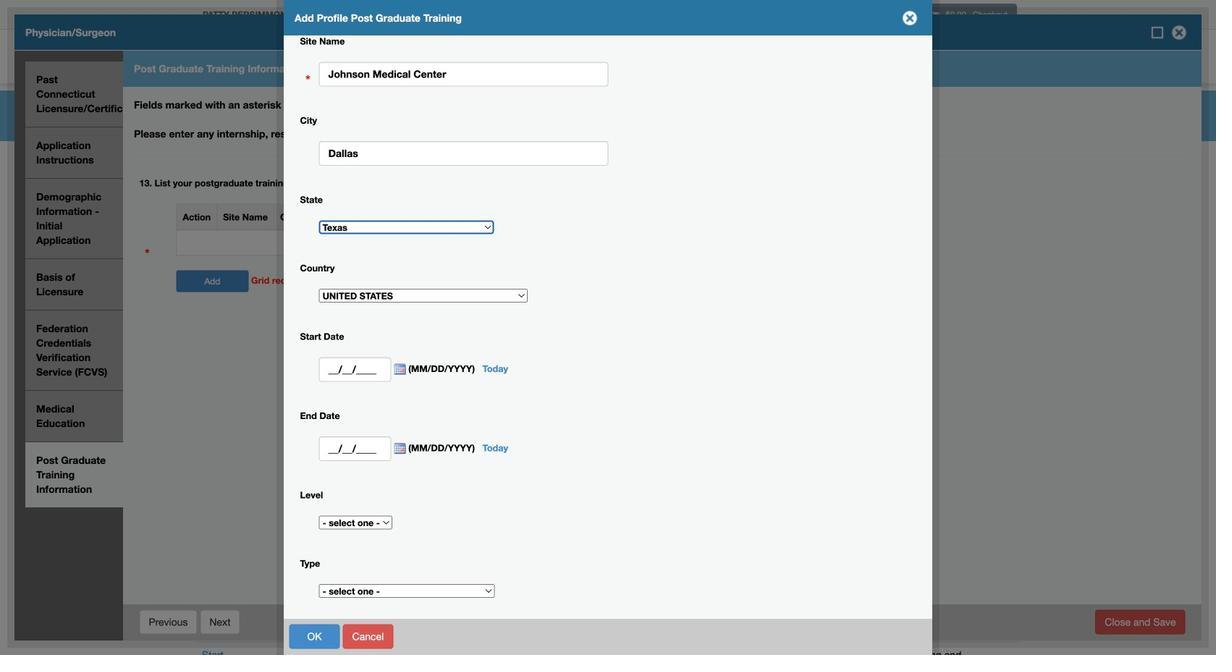 Task type: locate. For each thing, give the bounding box(es) containing it.
close window image
[[1168, 21, 1191, 44]]

None button
[[139, 610, 197, 635], [200, 610, 240, 635], [1096, 610, 1186, 635], [289, 625, 340, 649], [343, 625, 393, 649], [139, 610, 197, 635], [200, 610, 240, 635], [1096, 610, 1186, 635], [289, 625, 340, 649], [343, 625, 393, 649]]

None text field
[[319, 62, 609, 87], [319, 141, 609, 166], [319, 357, 391, 382], [319, 437, 391, 461], [319, 62, 609, 87], [319, 141, 609, 166], [319, 357, 391, 382], [319, 437, 391, 461]]

maximize/minimize image
[[1151, 25, 1165, 40]]

close window image
[[899, 7, 922, 30]]

None image field
[[391, 364, 406, 375], [391, 443, 406, 455], [391, 364, 406, 375], [391, 443, 406, 455]]



Task type: vqa. For each thing, say whether or not it's contained in the screenshot.
the Maximize/Minimize image
yes



Task type: describe. For each thing, give the bounding box(es) containing it.
<b><center>state of connecticut<br>
 online elicense website</center></b> image
[[196, 33, 369, 56]]



